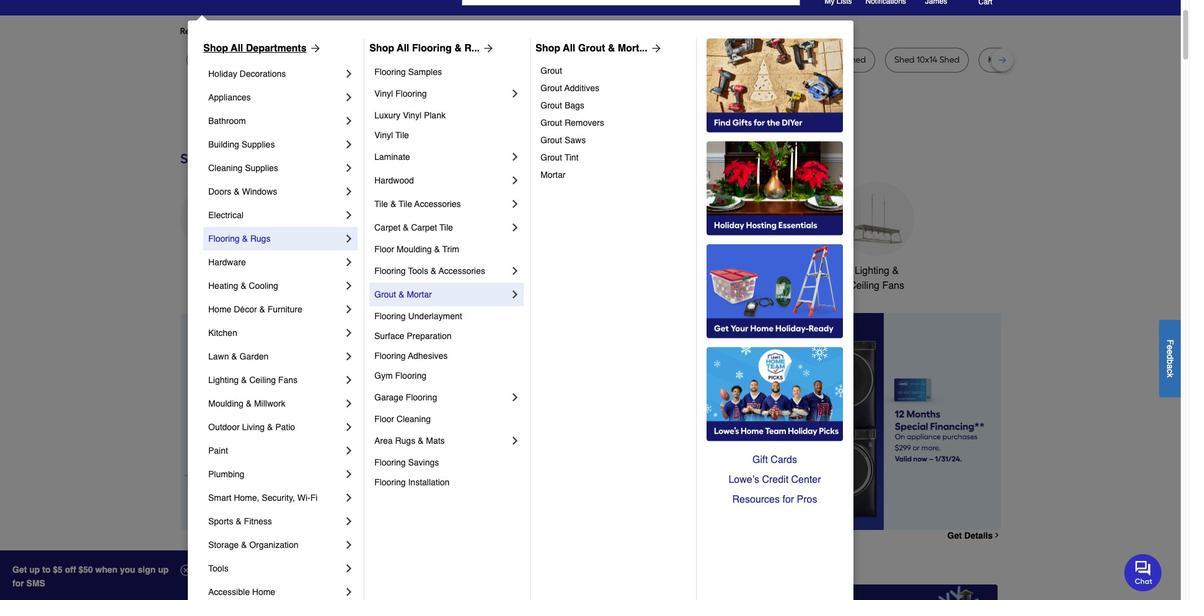 Task type: vqa. For each thing, say whether or not it's contained in the screenshot.
Grout Removers
yes



Task type: locate. For each thing, give the bounding box(es) containing it.
mortar up flooring underlayment
[[407, 290, 432, 299]]

e up d
[[1166, 345, 1175, 349]]

vinyl down luxury
[[374, 130, 393, 140]]

chevron right image for doors & windows
[[343, 185, 355, 198]]

bathroom link
[[208, 109, 343, 133]]

shop for shop all grout & mort...
[[536, 43, 560, 54]]

0 horizontal spatial rugs
[[250, 234, 271, 244]]

flooring up grout & mortar
[[374, 266, 406, 276]]

home inside smart home button
[[784, 265, 811, 276]]

moulding & millwork link
[[208, 392, 343, 415]]

grout left tint
[[541, 153, 562, 162]]

1 all from the left
[[231, 43, 243, 54]]

carpet & carpet tile
[[374, 223, 453, 232]]

flooring inside the garage flooring link
[[406, 392, 437, 402]]

sports & fitness link
[[208, 510, 343, 533]]

1 vertical spatial appliances
[[193, 265, 242, 276]]

2 shed from the left
[[846, 55, 866, 65]]

flooring down flooring savings
[[374, 477, 406, 487]]

lowe's credit center
[[729, 474, 821, 485]]

appliances button
[[180, 182, 254, 278]]

all down recommended searches for you heading
[[563, 43, 576, 54]]

0 horizontal spatial fans
[[278, 375, 298, 385]]

& inside "link"
[[267, 422, 273, 432]]

tools link
[[208, 557, 343, 580]]

tools down the "floor moulding & trim" on the top of the page
[[408, 266, 428, 276]]

1 horizontal spatial cleaning
[[397, 414, 431, 424]]

mortar down grout tint
[[541, 170, 566, 180]]

mortar
[[541, 170, 566, 180], [407, 290, 432, 299]]

bathroom inside button
[[667, 265, 710, 276]]

vinyl up luxury
[[374, 89, 393, 99]]

all down recommended searches for you
[[231, 43, 243, 54]]

you for more suggestions for you
[[403, 26, 418, 37]]

0 vertical spatial moulding
[[397, 244, 432, 254]]

lighting & ceiling fans
[[849, 265, 905, 291], [208, 375, 298, 385]]

deals
[[277, 552, 323, 572]]

chevron right image
[[343, 91, 355, 104], [509, 151, 521, 163], [343, 209, 355, 221], [509, 221, 521, 234], [343, 232, 355, 245], [509, 265, 521, 277], [343, 280, 355, 292], [343, 303, 355, 316], [343, 327, 355, 339], [509, 391, 521, 404], [343, 421, 355, 433], [509, 435, 521, 447], [343, 445, 355, 457], [343, 468, 355, 480], [343, 515, 355, 528], [993, 532, 1001, 539], [343, 586, 355, 598]]

$50
[[78, 565, 93, 575]]

1 vertical spatial tools
[[208, 564, 229, 573]]

1 horizontal spatial smart
[[755, 265, 781, 276]]

0 horizontal spatial lighting
[[208, 375, 239, 385]]

arrow right image inside shop all flooring & r... link
[[480, 42, 495, 55]]

2 shop from the left
[[370, 43, 394, 54]]

smart inside smart home button
[[755, 265, 781, 276]]

3 all from the left
[[563, 43, 576, 54]]

chevron right image for lighting & ceiling fans
[[343, 374, 355, 386]]

chevron right image for accessible home
[[343, 586, 355, 598]]

appliances down "holiday"
[[208, 92, 251, 102]]

cleaning down building
[[208, 163, 243, 173]]

0 horizontal spatial tools
[[208, 564, 229, 573]]

1 horizontal spatial lighting & ceiling fans
[[849, 265, 905, 291]]

get up sms
[[12, 565, 27, 575]]

area rugs & mats
[[374, 436, 445, 446]]

2 all from the left
[[397, 43, 409, 54]]

arrow left image
[[411, 421, 423, 434]]

0 horizontal spatial smart
[[208, 493, 231, 503]]

hardwood
[[374, 175, 414, 185]]

installation
[[408, 477, 450, 487]]

more great deals
[[180, 552, 323, 572]]

scroll to item #2 image
[[670, 508, 699, 513]]

chevron right image for lawn & garden
[[343, 350, 355, 363]]

you up shop all flooring & r...
[[403, 26, 418, 37]]

flooring inside flooring adhesives link
[[374, 351, 406, 361]]

decorations down christmas
[[379, 280, 432, 291]]

for left sms
[[12, 578, 24, 588]]

1 vertical spatial lighting & ceiling fans
[[208, 375, 298, 385]]

0 vertical spatial accessories
[[414, 199, 461, 209]]

arrow right image inside shop all grout & mort... link
[[648, 42, 663, 55]]

2 horizontal spatial shop
[[536, 43, 560, 54]]

1 carpet from the left
[[374, 223, 401, 232]]

home décor & furniture
[[208, 304, 302, 314]]

chevron right image for tools
[[343, 562, 355, 575]]

floor for floor cleaning
[[374, 414, 394, 424]]

chevron right image
[[343, 68, 355, 80], [509, 87, 521, 100], [343, 115, 355, 127], [343, 138, 355, 151], [343, 162, 355, 174], [509, 174, 521, 187], [343, 185, 355, 198], [509, 198, 521, 210], [343, 256, 355, 268], [509, 288, 521, 301], [343, 350, 355, 363], [343, 374, 355, 386], [343, 397, 355, 410], [343, 492, 355, 504], [343, 539, 355, 551], [343, 562, 355, 575]]

shop all departments
[[203, 43, 307, 54]]

flooring up surface
[[374, 311, 406, 321]]

2 vertical spatial home
[[252, 587, 275, 597]]

0 horizontal spatial cleaning
[[208, 163, 243, 173]]

flooring inside "flooring installation" link
[[374, 477, 406, 487]]

1 vertical spatial decorations
[[379, 280, 432, 291]]

windows
[[242, 187, 277, 197]]

1 horizontal spatial more
[[317, 26, 338, 37]]

flooring up interior at the left
[[412, 43, 452, 54]]

home for smart home
[[784, 265, 811, 276]]

flooring adhesives link
[[374, 346, 521, 366]]

security,
[[262, 493, 295, 503]]

0 horizontal spatial shop
[[203, 43, 228, 54]]

1 floor from the top
[[374, 244, 394, 254]]

vinyl for vinyl tile
[[374, 130, 393, 140]]

doors & windows link
[[208, 180, 343, 203]]

storage
[[786, 55, 817, 65]]

shed left 10x14 at the right top of the page
[[895, 55, 915, 65]]

lighting inside lighting & ceiling fans link
[[208, 375, 239, 385]]

decorations for christmas
[[379, 280, 432, 291]]

0 vertical spatial kitchen
[[464, 265, 498, 276]]

2 e from the top
[[1166, 349, 1175, 354]]

1 vertical spatial bathroom
[[667, 265, 710, 276]]

supplies up windows
[[245, 163, 278, 173]]

1 horizontal spatial kitchen
[[464, 265, 498, 276]]

0 horizontal spatial carpet
[[374, 223, 401, 232]]

0 horizontal spatial decorations
[[240, 69, 286, 79]]

rugs down arrow left image
[[395, 436, 415, 446]]

grout down christmas
[[374, 290, 396, 299]]

chevron right image for storage & organization
[[343, 539, 355, 551]]

1 vertical spatial mortar
[[407, 290, 432, 299]]

0 vertical spatial decorations
[[240, 69, 286, 79]]

0 horizontal spatial all
[[231, 43, 243, 54]]

tools down "storage"
[[208, 564, 229, 573]]

shop for shop all departments
[[203, 43, 228, 54]]

1 vertical spatial fans
[[278, 375, 298, 385]]

1 horizontal spatial carpet
[[411, 223, 437, 232]]

millwork
[[254, 399, 285, 409]]

flooring inside flooring tools & accessories link
[[374, 266, 406, 276]]

0 horizontal spatial ceiling
[[249, 375, 276, 385]]

grout saws
[[541, 135, 586, 145]]

1 horizontal spatial lighting
[[855, 265, 890, 276]]

for inside get up to $5 off $50 when you sign up for sms
[[12, 578, 24, 588]]

0 vertical spatial lighting
[[855, 265, 890, 276]]

kitchen left the faucets
[[464, 265, 498, 276]]

shop down recommended
[[203, 43, 228, 54]]

smart for smart home, security, wi-fi
[[208, 493, 231, 503]]

more for more suggestions for you
[[317, 26, 338, 37]]

lighting inside lighting & ceiling fans button
[[855, 265, 890, 276]]

chevron right image for tile & tile accessories
[[509, 198, 521, 210]]

smart home, security, wi-fi
[[208, 493, 318, 503]]

up to 35 percent off select grills and accessories. image
[[740, 584, 998, 600]]

2 floor from the top
[[374, 414, 394, 424]]

grout
[[578, 43, 605, 54], [541, 66, 562, 76], [541, 83, 562, 93], [541, 100, 562, 110], [541, 118, 562, 128], [541, 135, 562, 145], [541, 153, 562, 162], [374, 290, 396, 299]]

removers
[[565, 118, 604, 128]]

0 vertical spatial smart
[[755, 265, 781, 276]]

up right sign
[[158, 565, 169, 575]]

decorations for holiday
[[240, 69, 286, 79]]

flooring underlayment
[[374, 311, 462, 321]]

arrow right image
[[480, 42, 495, 55], [648, 42, 663, 55], [978, 421, 990, 434]]

surface preparation
[[374, 331, 452, 341]]

1 horizontal spatial ceiling
[[849, 280, 880, 291]]

0 vertical spatial vinyl
[[374, 89, 393, 99]]

gift
[[753, 454, 768, 466]]

0 horizontal spatial moulding
[[208, 399, 244, 409]]

2 up from the left
[[158, 565, 169, 575]]

f e e d b a c k
[[1166, 339, 1175, 377]]

accessories down trim at the top left of the page
[[439, 266, 485, 276]]

1 up from the left
[[29, 565, 40, 575]]

1 horizontal spatial arrow right image
[[648, 42, 663, 55]]

chevron right image for cleaning supplies
[[343, 162, 355, 174]]

0 horizontal spatial mortar
[[407, 290, 432, 299]]

smart inside smart home, security, wi-fi link
[[208, 493, 231, 503]]

0 vertical spatial ceiling
[[849, 280, 880, 291]]

floor inside 'floor cleaning' link
[[374, 414, 394, 424]]

lawn
[[208, 352, 229, 361]]

get details link
[[948, 531, 1001, 540]]

1 horizontal spatial up
[[158, 565, 169, 575]]

tile up floor moulding & trim link
[[440, 223, 453, 232]]

vinyl
[[374, 89, 393, 99], [403, 110, 422, 120], [374, 130, 393, 140]]

shed right 10x14 at the right top of the page
[[940, 55, 960, 65]]

0 vertical spatial floor
[[374, 244, 394, 254]]

1 vertical spatial home
[[208, 304, 231, 314]]

garden
[[240, 352, 269, 361]]

0 vertical spatial mortar
[[541, 170, 566, 180]]

accessories for flooring tools & accessories
[[439, 266, 485, 276]]

kitchen faucets button
[[463, 182, 537, 278]]

carpet
[[374, 223, 401, 232], [411, 223, 437, 232]]

floor moulding & trim
[[374, 244, 459, 254]]

holiday hosting essentials. image
[[707, 141, 843, 236]]

for
[[280, 26, 291, 37], [390, 26, 401, 37], [783, 494, 794, 505], [12, 578, 24, 588]]

shop 25 days of deals by category image
[[180, 148, 1001, 169]]

chat invite button image
[[1125, 553, 1162, 591]]

wi-
[[297, 493, 310, 503]]

1 vertical spatial smart
[[208, 493, 231, 503]]

1 vertical spatial lighting
[[208, 375, 239, 385]]

interior
[[405, 55, 433, 65]]

0 vertical spatial cleaning
[[208, 163, 243, 173]]

decorations inside button
[[379, 280, 432, 291]]

flooring & rugs
[[208, 234, 271, 244]]

0 horizontal spatial arrow right image
[[480, 42, 495, 55]]

1 horizontal spatial shop
[[370, 43, 394, 54]]

0 horizontal spatial more
[[180, 552, 222, 572]]

2 horizontal spatial arrow right image
[[978, 421, 990, 434]]

get inside get up to $5 off $50 when you sign up for sms
[[12, 565, 27, 575]]

flooring inside "flooring samples" link
[[374, 67, 406, 77]]

flooring up floor cleaning
[[406, 392, 437, 402]]

1 vertical spatial get
[[12, 565, 27, 575]]

floor up the area
[[374, 414, 394, 424]]

bathroom button
[[651, 182, 726, 278]]

storage
[[208, 540, 239, 550]]

grout up grout bags
[[541, 83, 562, 93]]

cooling
[[249, 281, 278, 291]]

trim
[[442, 244, 459, 254]]

0 vertical spatial supplies
[[242, 139, 275, 149]]

fans inside lighting & ceiling fans
[[882, 280, 905, 291]]

arrow right image for shop all flooring & r...
[[480, 42, 495, 55]]

kitchen up lawn
[[208, 328, 237, 338]]

all inside shop all departments link
[[231, 43, 243, 54]]

moulding up outdoor
[[208, 399, 244, 409]]

all up "door interior"
[[397, 43, 409, 54]]

moulding down carpet & carpet tile
[[397, 244, 432, 254]]

0 vertical spatial fans
[[882, 280, 905, 291]]

1 vertical spatial kitchen
[[208, 328, 237, 338]]

flooring
[[412, 43, 452, 54], [374, 67, 406, 77], [396, 89, 427, 99], [208, 234, 240, 244], [374, 266, 406, 276], [374, 311, 406, 321], [374, 351, 406, 361], [395, 371, 427, 381], [406, 392, 437, 402], [374, 458, 406, 467], [374, 477, 406, 487]]

grout left bags
[[541, 100, 562, 110]]

e up b
[[1166, 349, 1175, 354]]

chevron right image inside get details link
[[993, 532, 1001, 539]]

1 horizontal spatial you
[[403, 26, 418, 37]]

flooring up luxury vinyl plank at the top of page
[[396, 89, 427, 99]]

1 vertical spatial vinyl
[[403, 110, 422, 120]]

home inside the 'accessible home' link
[[252, 587, 275, 597]]

0 vertical spatial rugs
[[250, 234, 271, 244]]

1 vertical spatial floor
[[374, 414, 394, 424]]

grout for grout saws
[[541, 135, 562, 145]]

2 vertical spatial vinyl
[[374, 130, 393, 140]]

kobalt
[[988, 55, 1014, 65]]

lighting & ceiling fans inside button
[[849, 265, 905, 291]]

shed for shed 10x14 shed
[[895, 55, 915, 65]]

flooring inside vinyl flooring link
[[396, 89, 427, 99]]

1 shop from the left
[[203, 43, 228, 54]]

shed left outdoor
[[729, 55, 749, 65]]

0 horizontal spatial you
[[293, 26, 307, 37]]

chevron right image for bathroom
[[343, 115, 355, 127]]

all for grout
[[563, 43, 576, 54]]

vinyl left plank
[[403, 110, 422, 120]]

flooring down the area
[[374, 458, 406, 467]]

grout up grout tint
[[541, 135, 562, 145]]

you up arrow right image
[[293, 26, 307, 37]]

1 shed from the left
[[729, 55, 749, 65]]

plumbing
[[208, 469, 244, 479]]

2 horizontal spatial home
[[784, 265, 811, 276]]

0 vertical spatial bathroom
[[208, 116, 246, 126]]

lighting & ceiling fans button
[[840, 182, 914, 293]]

all inside shop all flooring & r... link
[[397, 43, 409, 54]]

4 shed from the left
[[940, 55, 960, 65]]

get for get details
[[948, 531, 962, 540]]

tile & tile accessories
[[374, 199, 461, 209]]

underlayment
[[408, 311, 462, 321]]

supplies up "cleaning supplies"
[[242, 139, 275, 149]]

grout tint
[[541, 153, 579, 162]]

chevron right image for hardwood
[[509, 174, 521, 187]]

tile up carpet & carpet tile
[[399, 199, 412, 209]]

vinyl for vinyl flooring
[[374, 89, 393, 99]]

christmas
[[383, 265, 428, 276]]

0 vertical spatial appliances
[[208, 92, 251, 102]]

get left details
[[948, 531, 962, 540]]

grout down grout bags
[[541, 118, 562, 128]]

grout down toilet
[[541, 66, 562, 76]]

for left 'pros'
[[783, 494, 794, 505]]

more suggestions for you
[[317, 26, 418, 37]]

kitchen inside button
[[464, 265, 498, 276]]

1 vertical spatial supplies
[[245, 163, 278, 173]]

1 vertical spatial rugs
[[395, 436, 415, 446]]

shed for shed outdoor storage
[[729, 55, 749, 65]]

more inside recommended searches for you heading
[[317, 26, 338, 37]]

grout for grout tint
[[541, 153, 562, 162]]

grout inside "link"
[[374, 290, 396, 299]]

0 horizontal spatial get
[[12, 565, 27, 575]]

chevron right image for area rugs & mats
[[509, 435, 521, 447]]

2 horizontal spatial all
[[563, 43, 576, 54]]

get for get up to $5 off $50 when you sign up for sms
[[12, 565, 27, 575]]

carpet & carpet tile link
[[374, 216, 509, 239]]

1 vertical spatial accessories
[[439, 266, 485, 276]]

accessories down the hardwood link
[[414, 199, 461, 209]]

all inside shop all grout & mort... link
[[563, 43, 576, 54]]

1 you from the left
[[293, 26, 307, 37]]

floor moulding & trim link
[[374, 239, 521, 259]]

electrical
[[208, 210, 244, 220]]

more
[[317, 26, 338, 37], [180, 552, 222, 572]]

flooring samples
[[374, 67, 442, 77]]

floor up christmas
[[374, 244, 394, 254]]

0 vertical spatial lighting & ceiling fans
[[849, 265, 905, 291]]

0 horizontal spatial bathroom
[[208, 116, 246, 126]]

0 horizontal spatial kitchen
[[208, 328, 237, 338]]

all for flooring
[[397, 43, 409, 54]]

flooring down surface
[[374, 351, 406, 361]]

grout for grout
[[541, 66, 562, 76]]

chevron right image for heating & cooling
[[343, 280, 355, 292]]

kitchen for kitchen
[[208, 328, 237, 338]]

1 horizontal spatial get
[[948, 531, 962, 540]]

3 shop from the left
[[536, 43, 560, 54]]

recommended searches for you heading
[[180, 25, 1001, 38]]

door interior
[[384, 55, 433, 65]]

cleaning up area rugs & mats
[[397, 414, 431, 424]]

1 horizontal spatial fans
[[882, 280, 905, 291]]

1 horizontal spatial home
[[252, 587, 275, 597]]

more up arrow right image
[[317, 26, 338, 37]]

vinyl inside "link"
[[374, 130, 393, 140]]

chevron right image for plumbing
[[343, 468, 355, 480]]

vinyl inside vinyl flooring link
[[374, 89, 393, 99]]

get
[[948, 531, 962, 540], [12, 565, 27, 575]]

credit
[[762, 474, 789, 485]]

searches
[[242, 26, 278, 37]]

0 vertical spatial tools
[[408, 266, 428, 276]]

home inside the 'home décor & furniture' link
[[208, 304, 231, 314]]

1 vertical spatial more
[[180, 552, 222, 572]]

shop all flooring & r...
[[370, 43, 480, 54]]

1 horizontal spatial decorations
[[379, 280, 432, 291]]

3 shed from the left
[[895, 55, 915, 65]]

kitchen
[[464, 265, 498, 276], [208, 328, 237, 338]]

vinyl tile link
[[374, 125, 521, 145]]

0 vertical spatial get
[[948, 531, 962, 540]]

appliances up 'heating'
[[193, 265, 242, 276]]

0 vertical spatial home
[[784, 265, 811, 276]]

you
[[293, 26, 307, 37], [403, 26, 418, 37]]

up
[[29, 565, 40, 575], [158, 565, 169, 575]]

flooring inside "gym flooring" link
[[395, 371, 427, 381]]

lawn & garden
[[208, 352, 269, 361]]

departments
[[246, 43, 307, 54]]

shop up toilet
[[536, 43, 560, 54]]

supplies for building supplies
[[242, 139, 275, 149]]

chevron right image for vinyl flooring
[[509, 87, 521, 100]]

1 horizontal spatial mortar
[[541, 170, 566, 180]]

1 horizontal spatial bathroom
[[667, 265, 710, 276]]

home décor & furniture link
[[208, 298, 343, 321]]

flooring down flooring adhesives
[[395, 371, 427, 381]]

more down "storage"
[[180, 552, 222, 572]]

get your home holiday-ready. image
[[707, 244, 843, 339]]

rugs up hardware "link"
[[250, 234, 271, 244]]

2 you from the left
[[403, 26, 418, 37]]

flooring down door
[[374, 67, 406, 77]]

cleaning
[[208, 163, 243, 173], [397, 414, 431, 424]]

floor inside floor moulding & trim link
[[374, 244, 394, 254]]

0 vertical spatial more
[[317, 26, 338, 37]]

shed right storage
[[846, 55, 866, 65]]

0 horizontal spatial home
[[208, 304, 231, 314]]

2 carpet from the left
[[411, 223, 437, 232]]

shop
[[203, 43, 228, 54], [370, 43, 394, 54], [536, 43, 560, 54]]

saws
[[565, 135, 586, 145]]

tile down luxury vinyl plank at the top of page
[[395, 130, 409, 140]]

gift cards link
[[707, 450, 843, 470]]

chevron right image for carpet & carpet tile
[[509, 221, 521, 234]]

up left to
[[29, 565, 40, 575]]

0 horizontal spatial up
[[29, 565, 40, 575]]

None search field
[[462, 0, 800, 17]]

1 horizontal spatial tools
[[408, 266, 428, 276]]

shop all departments link
[[203, 41, 321, 56]]

0 horizontal spatial lighting & ceiling fans
[[208, 375, 298, 385]]

grout down recommended searches for you heading
[[578, 43, 605, 54]]

chevron right image for moulding & millwork
[[343, 397, 355, 410]]

chevron right image for smart home, security, wi-fi
[[343, 492, 355, 504]]

hardware
[[208, 257, 246, 267]]

shop up door
[[370, 43, 394, 54]]

decorations down shop all departments link
[[240, 69, 286, 79]]

& inside "link"
[[399, 290, 404, 299]]

hardwood link
[[374, 169, 509, 192]]

1 horizontal spatial all
[[397, 43, 409, 54]]



Task type: describe. For each thing, give the bounding box(es) containing it.
vinyl inside the luxury vinyl plank 'link'
[[403, 110, 422, 120]]

you for recommended searches for you
[[293, 26, 307, 37]]

chevron right image for flooring & rugs
[[343, 232, 355, 245]]

flooring tools & accessories
[[374, 266, 485, 276]]

mort...
[[618, 43, 648, 54]]

appliances inside button
[[193, 265, 242, 276]]

chevron right image for building supplies
[[343, 138, 355, 151]]

floor for floor moulding & trim
[[374, 244, 394, 254]]

chevron right image for home décor & furniture
[[343, 303, 355, 316]]

shop all grout & mort... link
[[536, 41, 663, 56]]

outdoor living & patio
[[208, 422, 295, 432]]

flooring inside flooring savings 'link'
[[374, 458, 406, 467]]

k
[[1166, 373, 1175, 377]]

& inside lighting & ceiling fans
[[892, 265, 899, 276]]

fi
[[310, 493, 318, 503]]

shed for shed
[[846, 55, 866, 65]]

chevron right image for sports & fitness
[[343, 515, 355, 528]]

outdoor living & patio link
[[208, 415, 343, 439]]

kitchen link
[[208, 321, 343, 345]]

grout bags link
[[541, 97, 688, 114]]

get up to 2 free select tools or batteries when you buy 1 with select purchases. image
[[183, 584, 441, 600]]

lowe's wishes you and your family a happy hanukkah. image
[[180, 105, 1001, 136]]

chevron right image for paint
[[343, 445, 355, 457]]

grout removers link
[[541, 114, 688, 131]]

adhesives
[[408, 351, 448, 361]]

chevron right image for outdoor living & patio
[[343, 421, 355, 433]]

center
[[791, 474, 821, 485]]

1 e from the top
[[1166, 345, 1175, 349]]

a
[[1166, 364, 1175, 369]]

heating
[[208, 281, 238, 291]]

faucets
[[500, 265, 536, 276]]

lighting & ceiling fans link
[[208, 368, 343, 392]]

sports
[[208, 516, 233, 526]]

storage & organization
[[208, 540, 299, 550]]

paint link
[[208, 439, 343, 462]]

moulding & millwork
[[208, 399, 285, 409]]

all for departments
[[231, 43, 243, 54]]

supplies for cleaning supplies
[[245, 163, 278, 173]]

grout tint link
[[541, 149, 688, 166]]

organization
[[249, 540, 299, 550]]

shop all grout & mort...
[[536, 43, 648, 54]]

accessories for tile & tile accessories
[[414, 199, 461, 209]]

chevron right image for electrical
[[343, 209, 355, 221]]

1 vertical spatial moulding
[[208, 399, 244, 409]]

recommended
[[180, 26, 240, 37]]

resources for pros
[[733, 494, 817, 505]]

garage
[[374, 392, 403, 402]]

ceiling inside lighting & ceiling fans
[[849, 280, 880, 291]]

chevron right image for garage flooring
[[509, 391, 521, 404]]

25 days of deals. don't miss deals every day. same-day delivery on in-stock orders placed by 2 p m. image
[[180, 313, 380, 530]]

grout for grout additives
[[541, 83, 562, 93]]

flooring installation
[[374, 477, 450, 487]]

shed 10x14 shed
[[895, 55, 960, 65]]

door
[[384, 55, 403, 65]]

chevron right image for hardware
[[343, 256, 355, 268]]

chevron right image for flooring tools & accessories
[[509, 265, 521, 277]]

resources for pros link
[[707, 490, 843, 510]]

grout for grout removers
[[541, 118, 562, 128]]

chevron right image for laminate
[[509, 151, 521, 163]]

details
[[965, 531, 993, 540]]

flooring tools & accessories link
[[374, 259, 509, 283]]

holiday decorations
[[208, 69, 286, 79]]

grout for grout bags
[[541, 100, 562, 110]]

up to 30 percent off select major appliances. plus, save up to an extra $750 on major appliances. image
[[400, 313, 1001, 530]]

christmas decorations button
[[369, 182, 443, 293]]

for up door
[[390, 26, 401, 37]]

flooring adhesives
[[374, 351, 448, 361]]

building supplies
[[208, 139, 275, 149]]

1 vertical spatial ceiling
[[249, 375, 276, 385]]

chevron right image for holiday decorations
[[343, 68, 355, 80]]

chevron right image for grout & mortar
[[509, 288, 521, 301]]

smart home button
[[746, 182, 820, 278]]

b
[[1166, 359, 1175, 364]]

grout link
[[541, 62, 688, 79]]

tile down hardwood
[[374, 199, 388, 209]]

flooring inside shop all flooring & r... link
[[412, 43, 452, 54]]

doors & windows
[[208, 187, 277, 197]]

for up departments
[[280, 26, 291, 37]]

10x14
[[917, 55, 938, 65]]

1 horizontal spatial rugs
[[395, 436, 415, 446]]

resources
[[733, 494, 780, 505]]

building
[[208, 139, 239, 149]]

vinyl flooring
[[374, 89, 427, 99]]

pros
[[797, 494, 817, 505]]

furniture
[[268, 304, 302, 314]]

hardie board
[[648, 55, 700, 65]]

shed outdoor storage
[[729, 55, 817, 65]]

chevron right image for appliances
[[343, 91, 355, 104]]

kitchen for kitchen faucets
[[464, 265, 498, 276]]

up to 25 percent off select small appliances. image
[[461, 584, 720, 600]]

grout removers
[[541, 118, 604, 128]]

more for more great deals
[[180, 552, 222, 572]]

flooring installation link
[[374, 472, 521, 492]]

mortar inside "link"
[[407, 290, 432, 299]]

cards
[[771, 454, 797, 466]]

arrow right image for shop all grout & mort...
[[648, 42, 663, 55]]

to
[[42, 565, 50, 575]]

find gifts for the diyer. image
[[707, 38, 843, 133]]

home for accessible home
[[252, 587, 275, 597]]

sms
[[26, 578, 45, 588]]

smart home, security, wi-fi link
[[208, 486, 343, 510]]

tile inside "link"
[[395, 130, 409, 140]]

flooring underlayment link
[[374, 306, 521, 326]]

area rugs & mats link
[[374, 429, 509, 453]]

flooring savings
[[374, 458, 439, 467]]

sign
[[138, 565, 156, 575]]

get details
[[948, 531, 993, 540]]

chevron right image for kitchen
[[343, 327, 355, 339]]

flooring savings link
[[374, 453, 521, 472]]

doors
[[208, 187, 231, 197]]

arrow right image
[[307, 42, 321, 55]]

f e e d b a c k button
[[1159, 320, 1181, 397]]

shop for shop all flooring & r...
[[370, 43, 394, 54]]

r...
[[464, 43, 480, 54]]

f
[[1166, 339, 1175, 345]]

Search Query text field
[[462, 0, 744, 5]]

mats
[[426, 436, 445, 446]]

1 horizontal spatial moulding
[[397, 244, 432, 254]]

hardie
[[648, 55, 674, 65]]

lowe's
[[729, 474, 759, 485]]

d
[[1166, 354, 1175, 359]]

grout for grout & mortar
[[374, 290, 396, 299]]

1 vertical spatial cleaning
[[397, 414, 431, 424]]

samples
[[408, 67, 442, 77]]

garage flooring
[[374, 392, 437, 402]]

flooring down electrical
[[208, 234, 240, 244]]

surface
[[374, 331, 404, 341]]

surface preparation link
[[374, 326, 521, 346]]

appliances link
[[208, 86, 343, 109]]

bags
[[565, 100, 585, 110]]

tile & tile accessories link
[[374, 192, 509, 216]]

recommended searches for you
[[180, 26, 307, 37]]

off
[[65, 565, 76, 575]]

lowe's home team holiday picks. image
[[707, 347, 843, 441]]

electrical link
[[208, 203, 343, 227]]

board
[[677, 55, 700, 65]]

smart for smart home
[[755, 265, 781, 276]]

great
[[226, 552, 272, 572]]

tint
[[565, 153, 579, 162]]



